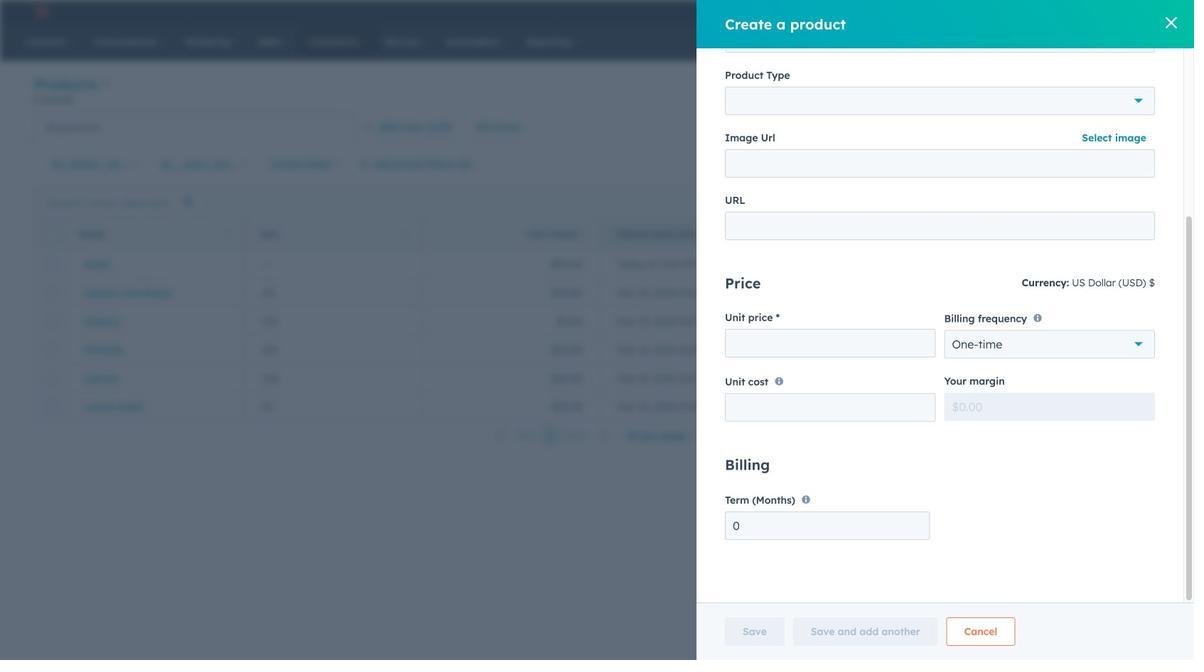 Task type: locate. For each thing, give the bounding box(es) containing it.
None text field
[[725, 149, 1155, 178], [725, 212, 1155, 240], [725, 394, 936, 422], [725, 149, 1155, 178], [725, 212, 1155, 240], [725, 394, 936, 422]]

press to sort. element
[[226, 228, 232, 241], [404, 228, 409, 241], [583, 228, 588, 241]]

dialog
[[697, 0, 1194, 660]]

press to sort. image
[[226, 228, 232, 238]]

Search HubSpot search field
[[994, 30, 1144, 54]]

Search name, description, or SKU search field
[[38, 190, 205, 216]]

None text field
[[725, 23, 1155, 53], [725, 329, 936, 357], [944, 393, 1155, 421], [725, 23, 1155, 53], [725, 329, 936, 357], [944, 393, 1155, 421]]

banner
[[34, 74, 1160, 113]]

0 horizontal spatial press to sort. element
[[226, 228, 232, 241]]

1 horizontal spatial press to sort. element
[[404, 228, 409, 241]]

menu
[[862, 0, 1177, 23]]

pagination navigation
[[489, 426, 618, 445]]

2 horizontal spatial press to sort. element
[[583, 228, 588, 241]]

marketplaces image
[[966, 6, 978, 19]]

close image
[[1166, 17, 1177, 28]]



Task type: vqa. For each thing, say whether or not it's contained in the screenshot.
Press to sort. image
yes



Task type: describe. For each thing, give the bounding box(es) containing it.
None text field
[[725, 512, 930, 540]]

1 press to sort. element from the left
[[226, 228, 232, 241]]

3 press to sort. element from the left
[[583, 228, 588, 241]]

2 press to sort. element from the left
[[404, 228, 409, 241]]

descending sort. press to sort ascending. element
[[1141, 228, 1146, 241]]

terry turtle image
[[1073, 5, 1086, 18]]

press to sort. image
[[583, 228, 588, 238]]



